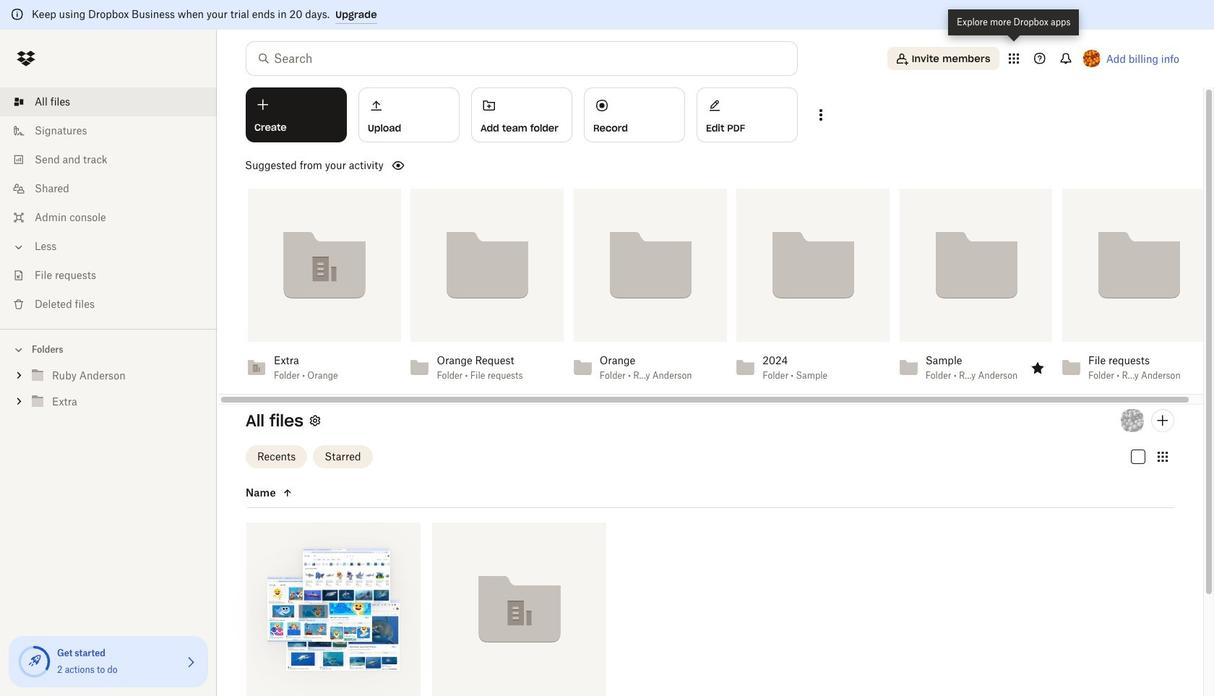 Task type: describe. For each thing, give the bounding box(es) containing it.
less image
[[12, 240, 26, 254]]

add team members image
[[1154, 412, 1172, 429]]

team shared folder, extra row
[[432, 522, 606, 696]]

account menu image
[[1083, 50, 1100, 67]]

Search in folder "Dropbox" text field
[[274, 50, 768, 67]]



Task type: locate. For each thing, give the bounding box(es) containing it.
alert
[[0, 0, 1214, 30]]

group
[[0, 360, 217, 426]]

list
[[0, 79, 217, 329]]

team member folder, ruby anderson row
[[246, 522, 421, 696]]

list item
[[0, 87, 217, 116]]

dropbox image
[[12, 44, 40, 73]]

ruby anderson image
[[1121, 409, 1144, 432]]

folder settings image
[[306, 412, 324, 429]]



Task type: vqa. For each thing, say whether or not it's contained in the screenshot.
Adjust Button
no



